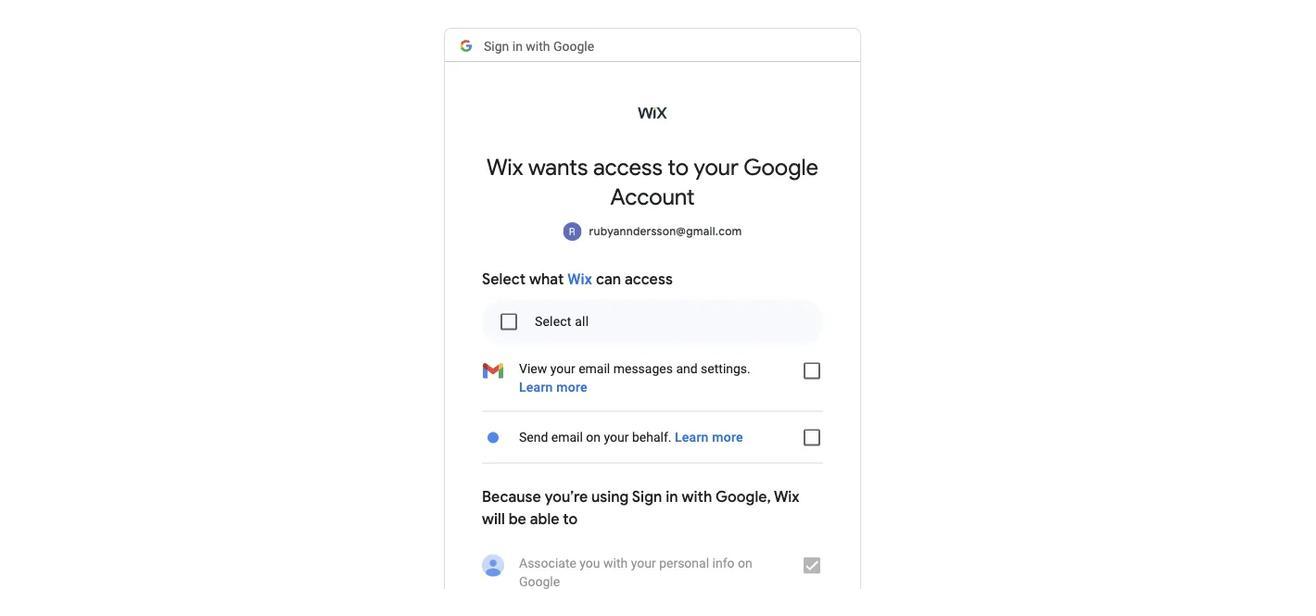 Task type: vqa. For each thing, say whether or not it's contained in the screenshot.
Anderson
no



Task type: locate. For each thing, give the bounding box(es) containing it.
wix left wants
[[487, 153, 523, 182]]

1 vertical spatial to
[[563, 510, 578, 529]]

learn
[[519, 380, 553, 395], [675, 430, 709, 445]]

your up account
[[694, 153, 739, 182]]

0 horizontal spatial wix
[[487, 153, 523, 182]]

in
[[512, 39, 523, 54], [666, 488, 678, 507]]

1 horizontal spatial in
[[666, 488, 678, 507]]

your right on
[[604, 430, 629, 445]]

google,
[[716, 488, 771, 507]]

wix inside because you're using sign in with google, wix will be able to
[[774, 488, 800, 507]]

with inside because you're using sign in with google, wix will be able to
[[682, 488, 712, 507]]

0 vertical spatial sign
[[484, 39, 509, 54]]

learn more link right 'behalf.'
[[672, 429, 746, 447]]

0 horizontal spatial sign
[[484, 39, 509, 54]]

learn more link
[[516, 379, 590, 397], [672, 429, 746, 447]]

1 vertical spatial more
[[712, 430, 743, 445]]

1 horizontal spatial with
[[682, 488, 712, 507]]

wix left can
[[567, 270, 592, 288]]

email left on
[[551, 430, 583, 445]]

more up on
[[557, 380, 588, 395]]

0 horizontal spatial google
[[553, 39, 594, 54]]

0 vertical spatial to
[[668, 153, 689, 182]]

1 horizontal spatial learn
[[675, 430, 709, 445]]

to inside wix wants access to your google account
[[668, 153, 689, 182]]

learn more link for more
[[672, 429, 746, 447]]

select for all
[[535, 314, 572, 330]]

your inside 'view your email messages and settings. learn more'
[[550, 362, 575, 377]]

0 horizontal spatial learn more link
[[516, 379, 590, 397]]

learn more link for learn
[[516, 379, 590, 397]]

learn down view
[[519, 380, 553, 395]]

1 horizontal spatial to
[[668, 153, 689, 182]]

view your email messages and settings. learn more
[[519, 362, 751, 395]]

learn more link down view
[[516, 379, 590, 397]]

select
[[482, 270, 526, 289], [535, 314, 572, 330]]

2 horizontal spatial your
[[694, 153, 739, 182]]

0 vertical spatial wix
[[487, 153, 523, 182]]

select left 'what'
[[482, 270, 526, 289]]

1 horizontal spatial google
[[744, 153, 819, 182]]

more
[[557, 380, 588, 395], [712, 430, 743, 445]]

because
[[482, 488, 541, 507]]

with
[[526, 39, 550, 54], [682, 488, 712, 507]]

wix button
[[565, 270, 595, 288]]

learn right 'behalf.'
[[675, 430, 709, 445]]

sign inside because you're using sign in with google, wix will be able to
[[632, 488, 662, 507]]

0 horizontal spatial to
[[563, 510, 578, 529]]

wix
[[487, 153, 523, 182], [567, 270, 592, 288], [774, 488, 800, 507]]

to down you're
[[563, 510, 578, 529]]

0 vertical spatial google
[[553, 39, 594, 54]]

select left the all
[[535, 314, 572, 330]]

access up account
[[593, 153, 663, 182]]

0 vertical spatial access
[[593, 153, 663, 182]]

1 vertical spatial wix
[[567, 270, 592, 288]]

0 horizontal spatial with
[[526, 39, 550, 54]]

1 vertical spatial learn
[[675, 430, 709, 445]]

0 vertical spatial more
[[557, 380, 588, 395]]

1 vertical spatial with
[[682, 488, 712, 507]]

2 vertical spatial wix
[[774, 488, 800, 507]]

0 horizontal spatial your
[[550, 362, 575, 377]]

learn inside 'view your email messages and settings. learn more'
[[519, 380, 553, 395]]

select all
[[535, 314, 589, 330]]

1 horizontal spatial sign
[[632, 488, 662, 507]]

1 horizontal spatial learn more link
[[672, 429, 746, 447]]

2 vertical spatial your
[[604, 430, 629, 445]]

email
[[579, 362, 610, 377], [551, 430, 583, 445]]

because you're using sign in with google, wix will be able to
[[482, 488, 800, 529]]

0 vertical spatial learn more link
[[516, 379, 590, 397]]

1 vertical spatial learn more link
[[672, 429, 746, 447]]

progress bar
[[217, 29, 860, 36]]

wix right google,
[[774, 488, 800, 507]]

1 horizontal spatial more
[[712, 430, 743, 445]]

0 vertical spatial learn
[[519, 380, 553, 395]]

to
[[668, 153, 689, 182], [563, 510, 578, 529]]

wants
[[528, 153, 588, 182]]

email inside 'view your email messages and settings. learn more'
[[579, 362, 610, 377]]

0 horizontal spatial more
[[557, 380, 588, 395]]

wix wants access to your google account
[[487, 153, 819, 211]]

1 horizontal spatial select
[[535, 314, 572, 330]]

rubyanndersson@gmail.com
[[589, 225, 742, 239]]

0 vertical spatial email
[[579, 362, 610, 377]]

to up account
[[668, 153, 689, 182]]

in inside because you're using sign in with google, wix will be able to
[[666, 488, 678, 507]]

sign
[[484, 39, 509, 54], [632, 488, 662, 507]]

0 horizontal spatial select
[[482, 270, 526, 289]]

using
[[592, 488, 629, 507]]

1 vertical spatial in
[[666, 488, 678, 507]]

to inside because you're using sign in with google, wix will be able to
[[563, 510, 578, 529]]

google
[[553, 39, 594, 54], [744, 153, 819, 182]]

1 vertical spatial sign
[[632, 488, 662, 507]]

your inside wix wants access to your google account
[[694, 153, 739, 182]]

1 horizontal spatial wix
[[567, 270, 592, 288]]

settings.
[[701, 362, 751, 377]]

your right view
[[550, 362, 575, 377]]

0 horizontal spatial in
[[512, 39, 523, 54]]

1 vertical spatial select
[[535, 314, 572, 330]]

view
[[519, 362, 547, 377]]

1 horizontal spatial your
[[604, 430, 629, 445]]

2 horizontal spatial wix
[[774, 488, 800, 507]]

behalf.
[[632, 430, 672, 445]]

access right can
[[625, 270, 673, 289]]

1 vertical spatial google
[[744, 153, 819, 182]]

your
[[694, 153, 739, 182], [550, 362, 575, 377], [604, 430, 629, 445]]

0 vertical spatial your
[[694, 153, 739, 182]]

access inside wix wants access to your google account
[[593, 153, 663, 182]]

0 horizontal spatial learn
[[519, 380, 553, 395]]

more up google,
[[712, 430, 743, 445]]

email left messages
[[579, 362, 610, 377]]

access
[[593, 153, 663, 182], [625, 270, 673, 289]]

1 vertical spatial your
[[550, 362, 575, 377]]

0 vertical spatial select
[[482, 270, 526, 289]]



Task type: describe. For each thing, give the bounding box(es) containing it.
able
[[530, 510, 559, 529]]

can
[[596, 270, 621, 289]]

0 vertical spatial with
[[526, 39, 550, 54]]

all
[[575, 314, 589, 330]]

select for what
[[482, 270, 526, 289]]

you're
[[545, 488, 588, 507]]

wix inside select what wix can access
[[567, 270, 592, 288]]

sign in with google
[[484, 39, 594, 54]]

wix inside wix wants access to your google account
[[487, 153, 523, 182]]

be
[[509, 510, 526, 529]]

send email on your behalf. learn more
[[519, 430, 743, 445]]

messages
[[613, 362, 673, 377]]

1 vertical spatial access
[[625, 270, 673, 289]]

will
[[482, 510, 505, 529]]

more inside 'view your email messages and settings. learn more'
[[557, 380, 588, 395]]

1 vertical spatial email
[[551, 430, 583, 445]]

account
[[610, 183, 695, 211]]

what
[[529, 270, 564, 289]]

0 vertical spatial in
[[512, 39, 523, 54]]

google inside wix wants access to your google account
[[744, 153, 819, 182]]

on
[[586, 430, 601, 445]]

select what wix can access
[[482, 270, 673, 289]]

and
[[676, 362, 698, 377]]

send
[[519, 430, 548, 445]]



